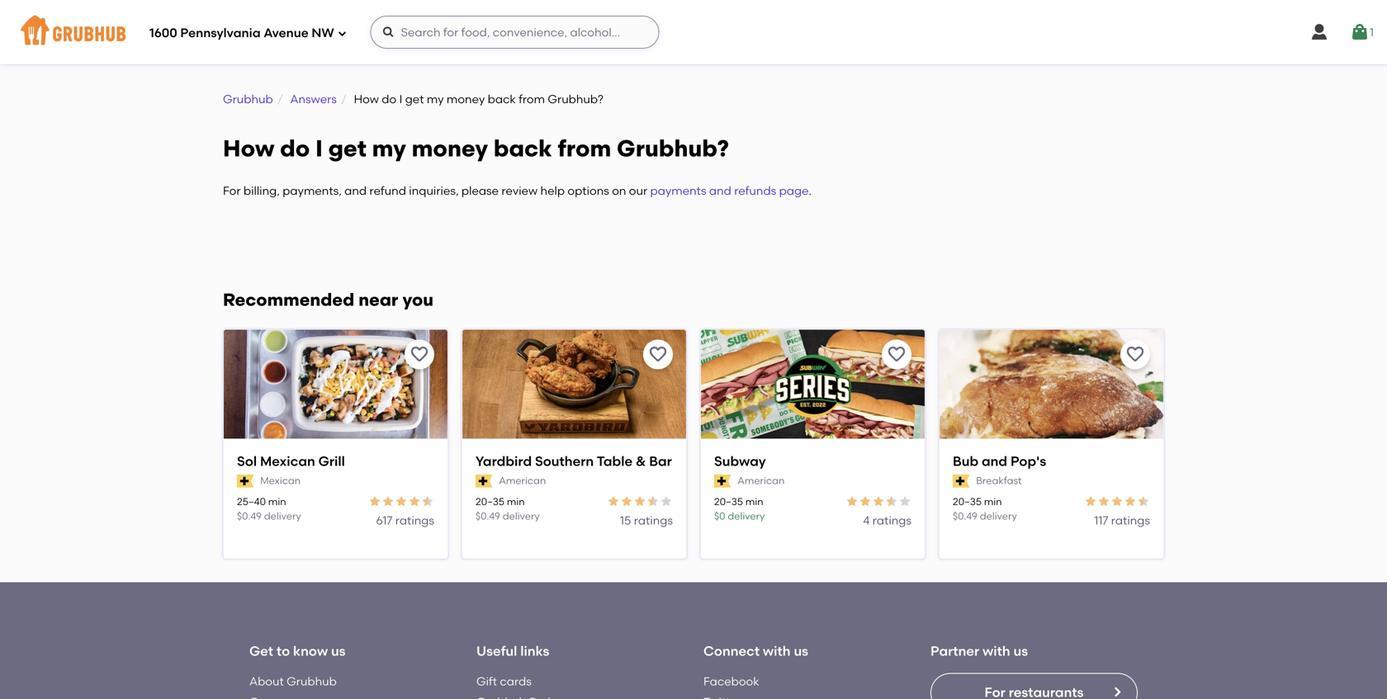 Task type: vqa. For each thing, say whether or not it's contained in the screenshot.
the middle Save this restaurant icon
yes



Task type: describe. For each thing, give the bounding box(es) containing it.
min for subway
[[746, 496, 764, 508]]

breakfast
[[976, 475, 1022, 487]]

bub
[[953, 453, 979, 470]]

$0.49 for sol
[[237, 510, 262, 522]]

yardbird southern table & bar
[[476, 453, 672, 470]]

15 ratings
[[620, 514, 673, 528]]

0 vertical spatial back
[[488, 92, 516, 106]]

20–35 for yardbird southern table & bar
[[476, 496, 505, 508]]

1 vertical spatial back
[[494, 134, 552, 162]]

recommended
[[223, 290, 354, 311]]

answers
[[290, 92, 337, 106]]

review
[[502, 184, 538, 198]]

answers link
[[290, 92, 337, 106]]

our
[[629, 184, 648, 198]]

1 horizontal spatial do
[[382, 92, 397, 106]]

near
[[359, 290, 398, 311]]

20–35 min $0.49 delivery for yardbird
[[476, 496, 540, 522]]

nw
[[312, 26, 334, 41]]

25–40 min $0.49 delivery
[[237, 496, 301, 522]]

yardbird southern table & bar logo image
[[463, 330, 686, 441]]

0 horizontal spatial grubhub
[[223, 92, 273, 106]]

617
[[376, 514, 393, 528]]

20–35 min $0 delivery
[[714, 496, 765, 522]]

payments and refunds page link
[[650, 184, 809, 198]]

617 ratings
[[376, 514, 434, 528]]

delivery for subway
[[728, 510, 765, 522]]

sol mexican grill link
[[237, 452, 434, 471]]

get to know us
[[249, 644, 346, 660]]

sol mexican grill
[[237, 453, 345, 470]]

pop's
[[1011, 453, 1047, 470]]

1 horizontal spatial get
[[405, 92, 424, 106]]

get
[[249, 644, 273, 660]]

billing,
[[244, 184, 280, 198]]

1 vertical spatial grubhub
[[287, 675, 337, 689]]

page
[[779, 184, 809, 198]]

southern
[[535, 453, 594, 470]]

2 save this restaurant image from the left
[[887, 345, 907, 365]]

$0
[[714, 510, 726, 522]]

save this restaurant button for grill
[[405, 340, 434, 370]]

0 horizontal spatial and
[[345, 184, 367, 198]]

1 horizontal spatial from
[[558, 134, 611, 162]]

sol
[[237, 453, 257, 470]]

right image
[[1111, 686, 1124, 699]]

grill
[[318, 453, 345, 470]]

save this restaurant image
[[648, 345, 668, 365]]

us for partner with us
[[1014, 644, 1028, 660]]

0 horizontal spatial how
[[223, 134, 274, 162]]

useful
[[477, 644, 517, 660]]

2 horizontal spatial and
[[982, 453, 1008, 470]]

payments,
[[283, 184, 342, 198]]

on
[[612, 184, 626, 198]]

avenue
[[264, 26, 309, 41]]

payments
[[650, 184, 707, 198]]

1 vertical spatial do
[[280, 134, 310, 162]]

3 ratings from the left
[[873, 514, 912, 528]]

1 horizontal spatial grubhub?
[[617, 134, 729, 162]]

gift cards link
[[477, 675, 532, 689]]

american for subway
[[738, 475, 785, 487]]

subway  logo image
[[701, 330, 925, 441]]

min for yardbird southern table & bar
[[507, 496, 525, 508]]

options
[[568, 184, 609, 198]]

recommended near you
[[223, 290, 434, 311]]

ratings for pop's
[[1111, 514, 1150, 528]]

svg image inside 1 button
[[1350, 22, 1370, 42]]

subscription pass image for bub and pop's
[[953, 475, 970, 488]]

1 horizontal spatial and
[[709, 184, 732, 198]]

bub and pop's logo image
[[940, 330, 1164, 441]]

save this restaurant image for mexican
[[410, 345, 429, 365]]

117 ratings
[[1095, 514, 1150, 528]]

for billing, payments, and refund inquiries, please review help options on our payments and refunds page .
[[223, 184, 812, 198]]

$0.49 for yardbird
[[476, 510, 500, 522]]

cards
[[500, 675, 532, 689]]

min for sol mexican grill
[[268, 496, 286, 508]]

partner with us
[[931, 644, 1028, 660]]

.
[[809, 184, 812, 198]]

for
[[223, 184, 241, 198]]



Task type: locate. For each thing, give the bounding box(es) containing it.
svg image
[[338, 28, 347, 38]]

2 ratings from the left
[[634, 514, 673, 528]]

min down breakfast
[[984, 496, 1002, 508]]

2 horizontal spatial 20–35
[[953, 496, 982, 508]]

0 vertical spatial how
[[354, 92, 379, 106]]

delivery for yardbird southern table & bar
[[503, 510, 540, 522]]

20–35 inside 20–35 min $0 delivery
[[714, 496, 743, 508]]

0 vertical spatial money
[[447, 92, 485, 106]]

min
[[268, 496, 286, 508], [507, 496, 525, 508], [746, 496, 764, 508], [984, 496, 1002, 508]]

0 horizontal spatial 20–35
[[476, 496, 505, 508]]

and left refund
[[345, 184, 367, 198]]

min down yardbird
[[507, 496, 525, 508]]

connect with us
[[704, 644, 809, 660]]

grubhub
[[223, 92, 273, 106], [287, 675, 337, 689]]

1 vertical spatial from
[[558, 134, 611, 162]]

0 horizontal spatial my
[[372, 134, 406, 162]]

0 horizontal spatial save this restaurant image
[[410, 345, 429, 365]]

back down search for food, convenience, alcohol... search field
[[488, 92, 516, 106]]

1 horizontal spatial american
[[738, 475, 785, 487]]

0 horizontal spatial $0.49
[[237, 510, 262, 522]]

facebook
[[704, 675, 760, 689]]

you
[[403, 290, 434, 311]]

1 20–35 min $0.49 delivery from the left
[[476, 496, 540, 522]]

3 20–35 from the left
[[953, 496, 982, 508]]

0 vertical spatial i
[[399, 92, 402, 106]]

save this restaurant button for pop's
[[1121, 340, 1150, 370]]

2 horizontal spatial us
[[1014, 644, 1028, 660]]

min inside 25–40 min $0.49 delivery
[[268, 496, 286, 508]]

0 vertical spatial mexican
[[260, 453, 315, 470]]

refunds
[[734, 184, 777, 198]]

gift cards
[[477, 675, 532, 689]]

0 horizontal spatial american
[[499, 475, 546, 487]]

delivery inside 20–35 min $0 delivery
[[728, 510, 765, 522]]

my
[[427, 92, 444, 106], [372, 134, 406, 162]]

subway link
[[714, 452, 912, 471]]

main navigation navigation
[[0, 0, 1388, 64]]

and left the refunds
[[709, 184, 732, 198]]

0 horizontal spatial us
[[331, 644, 346, 660]]

1 with from the left
[[763, 644, 791, 660]]

gift
[[477, 675, 497, 689]]

connect
[[704, 644, 760, 660]]

0 vertical spatial from
[[519, 92, 545, 106]]

how do i get my money back from grubhub? down search for food, convenience, alcohol... search field
[[354, 92, 604, 106]]

delivery right $0
[[728, 510, 765, 522]]

20–35
[[476, 496, 505, 508], [714, 496, 743, 508], [953, 496, 982, 508]]

save this restaurant button for table
[[643, 340, 673, 370]]

us right partner
[[1014, 644, 1028, 660]]

1 horizontal spatial how
[[354, 92, 379, 106]]

3 us from the left
[[1014, 644, 1028, 660]]

2 us from the left
[[794, 644, 809, 660]]

how do i get my money back from grubhub? up please in the top of the page
[[223, 134, 729, 162]]

2 delivery from the left
[[503, 510, 540, 522]]

delivery for bub and pop's
[[980, 510, 1017, 522]]

0 vertical spatial grubhub
[[223, 92, 273, 106]]

from up 'options' at top
[[558, 134, 611, 162]]

subway
[[714, 453, 766, 470]]

and up breakfast
[[982, 453, 1008, 470]]

4
[[863, 514, 870, 528]]

2 with from the left
[[983, 644, 1011, 660]]

how
[[354, 92, 379, 106], [223, 134, 274, 162]]

1 horizontal spatial 20–35
[[714, 496, 743, 508]]

$0.49 down breakfast
[[953, 510, 978, 522]]

with right partner
[[983, 644, 1011, 660]]

&
[[636, 453, 646, 470]]

money
[[447, 92, 485, 106], [412, 134, 488, 162]]

1 vertical spatial how
[[223, 134, 274, 162]]

delivery
[[264, 510, 301, 522], [503, 510, 540, 522], [728, 510, 765, 522], [980, 510, 1017, 522]]

0 horizontal spatial grubhub?
[[548, 92, 604, 106]]

2 horizontal spatial subscription pass image
[[953, 475, 970, 488]]

1 save this restaurant button from the left
[[405, 340, 434, 370]]

1 subscription pass image from the left
[[476, 475, 492, 488]]

grubhub link
[[223, 92, 273, 106]]

grubhub?
[[548, 92, 604, 106], [617, 134, 729, 162]]

0 vertical spatial my
[[427, 92, 444, 106]]

1 horizontal spatial grubhub
[[287, 675, 337, 689]]

1 ratings from the left
[[395, 514, 434, 528]]

with right connect
[[763, 644, 791, 660]]

i
[[399, 92, 402, 106], [315, 134, 323, 162]]

refund
[[370, 184, 406, 198]]

delivery down breakfast
[[980, 510, 1017, 522]]

min for bub and pop's
[[984, 496, 1002, 508]]

mexican
[[260, 453, 315, 470], [260, 475, 301, 487]]

1 horizontal spatial us
[[794, 644, 809, 660]]

grubhub left answers "link"
[[223, 92, 273, 106]]

20–35 for bub and pop's
[[953, 496, 982, 508]]

2 horizontal spatial $0.49
[[953, 510, 978, 522]]

bub and pop's
[[953, 453, 1047, 470]]

1 $0.49 from the left
[[237, 510, 262, 522]]

1 us from the left
[[331, 644, 346, 660]]

0 horizontal spatial i
[[315, 134, 323, 162]]

delivery for sol mexican grill
[[264, 510, 301, 522]]

back up the review
[[494, 134, 552, 162]]

min inside 20–35 min $0 delivery
[[746, 496, 764, 508]]

1 min from the left
[[268, 496, 286, 508]]

25–40
[[237, 496, 266, 508]]

american for yardbird southern table & bar
[[499, 475, 546, 487]]

2 american from the left
[[738, 475, 785, 487]]

0 vertical spatial how do i get my money back from grubhub?
[[354, 92, 604, 106]]

1 vertical spatial how do i get my money back from grubhub?
[[223, 134, 729, 162]]

subscription pass image down yardbird
[[476, 475, 492, 488]]

yardbird
[[476, 453, 532, 470]]

us
[[331, 644, 346, 660], [794, 644, 809, 660], [1014, 644, 1028, 660]]

american
[[499, 475, 546, 487], [738, 475, 785, 487]]

save this restaurant button
[[405, 340, 434, 370], [643, 340, 673, 370], [882, 340, 912, 370], [1121, 340, 1150, 370]]

grubhub down know
[[287, 675, 337, 689]]

useful links
[[477, 644, 550, 660]]

ratings right 117
[[1111, 514, 1150, 528]]

0 vertical spatial get
[[405, 92, 424, 106]]

1 vertical spatial get
[[328, 134, 367, 162]]

0 horizontal spatial do
[[280, 134, 310, 162]]

mexican down sol mexican grill
[[260, 475, 301, 487]]

3 subscription pass image from the left
[[953, 475, 970, 488]]

inquiries,
[[409, 184, 459, 198]]

subscription pass image down the subway
[[714, 475, 731, 488]]

4 delivery from the left
[[980, 510, 1017, 522]]

ratings right '4'
[[873, 514, 912, 528]]

3 delivery from the left
[[728, 510, 765, 522]]

1 vertical spatial i
[[315, 134, 323, 162]]

2 20–35 from the left
[[714, 496, 743, 508]]

about grubhub link
[[249, 675, 337, 689]]

20–35 min $0.49 delivery down yardbird
[[476, 496, 540, 522]]

2 horizontal spatial save this restaurant image
[[1126, 345, 1146, 365]]

ratings right 617
[[395, 514, 434, 528]]

0 horizontal spatial get
[[328, 134, 367, 162]]

20–35 down yardbird
[[476, 496, 505, 508]]

0 horizontal spatial subscription pass image
[[476, 475, 492, 488]]

ratings right '15'
[[634, 514, 673, 528]]

Search for food, convenience, alcohol... search field
[[371, 16, 660, 49]]

2 horizontal spatial svg image
[[1350, 22, 1370, 42]]

sol mexican grill logo image
[[224, 330, 448, 441]]

from
[[519, 92, 545, 106], [558, 134, 611, 162]]

1 horizontal spatial i
[[399, 92, 402, 106]]

0 horizontal spatial 20–35 min $0.49 delivery
[[476, 496, 540, 522]]

1 horizontal spatial subscription pass image
[[714, 475, 731, 488]]

min right '25–40' at the bottom
[[268, 496, 286, 508]]

1 button
[[1350, 17, 1374, 47]]

1 vertical spatial grubhub?
[[617, 134, 729, 162]]

delivery inside 25–40 min $0.49 delivery
[[264, 510, 301, 522]]

bar
[[649, 453, 672, 470]]

20–35 up $0
[[714, 496, 743, 508]]

0 vertical spatial grubhub?
[[548, 92, 604, 106]]

20–35 min $0.49 delivery down breakfast
[[953, 496, 1017, 522]]

0 vertical spatial do
[[382, 92, 397, 106]]

delivery down '25–40' at the bottom
[[264, 510, 301, 522]]

2 $0.49 from the left
[[476, 510, 500, 522]]

20–35 down breakfast
[[953, 496, 982, 508]]

$0.49
[[237, 510, 262, 522], [476, 510, 500, 522], [953, 510, 978, 522]]

4 ratings from the left
[[1111, 514, 1150, 528]]

1 horizontal spatial svg image
[[1310, 22, 1330, 42]]

delivery down yardbird
[[503, 510, 540, 522]]

$0.49 down yardbird
[[476, 510, 500, 522]]

1600 pennsylvania avenue nw
[[149, 26, 334, 41]]

pennsylvania
[[180, 26, 261, 41]]

2 subscription pass image from the left
[[714, 475, 731, 488]]

0 horizontal spatial from
[[519, 92, 545, 106]]

1 20–35 from the left
[[476, 496, 505, 508]]

american down yardbird
[[499, 475, 546, 487]]

0 horizontal spatial svg image
[[382, 26, 395, 39]]

please
[[462, 184, 499, 198]]

20–35 min $0.49 delivery for bub
[[953, 496, 1017, 522]]

20–35 min $0.49 delivery
[[476, 496, 540, 522], [953, 496, 1017, 522]]

american down the subway
[[738, 475, 785, 487]]

$0.49 for bub
[[953, 510, 978, 522]]

1 american from the left
[[499, 475, 546, 487]]

do up payments,
[[280, 134, 310, 162]]

2 save this restaurant button from the left
[[643, 340, 673, 370]]

$0.49 inside 25–40 min $0.49 delivery
[[237, 510, 262, 522]]

1 horizontal spatial with
[[983, 644, 1011, 660]]

1 vertical spatial my
[[372, 134, 406, 162]]

3 $0.49 from the left
[[953, 510, 978, 522]]

ratings
[[395, 514, 434, 528], [634, 514, 673, 528], [873, 514, 912, 528], [1111, 514, 1150, 528]]

subscription pass image for yardbird southern table & bar
[[476, 475, 492, 488]]

1600
[[149, 26, 177, 41]]

about grubhub
[[249, 675, 337, 689]]

subscription pass image for subway
[[714, 475, 731, 488]]

do right answers
[[382, 92, 397, 106]]

1 delivery from the left
[[264, 510, 301, 522]]

us right connect
[[794, 644, 809, 660]]

mexican right 'sol'
[[260, 453, 315, 470]]

1 horizontal spatial my
[[427, 92, 444, 106]]

15
[[620, 514, 631, 528]]

save this restaurant image for and
[[1126, 345, 1146, 365]]

about
[[249, 675, 284, 689]]

4 min from the left
[[984, 496, 1002, 508]]

with for partner
[[983, 644, 1011, 660]]

us right know
[[331, 644, 346, 660]]

svg image
[[1310, 22, 1330, 42], [1350, 22, 1370, 42], [382, 26, 395, 39]]

20–35 for subway
[[714, 496, 743, 508]]

how do i get my money back from grubhub?
[[354, 92, 604, 106], [223, 134, 729, 162]]

table
[[597, 453, 633, 470]]

3 min from the left
[[746, 496, 764, 508]]

with
[[763, 644, 791, 660], [983, 644, 1011, 660]]

1 save this restaurant image from the left
[[410, 345, 429, 365]]

subscription pass image
[[476, 475, 492, 488], [714, 475, 731, 488], [953, 475, 970, 488]]

save this restaurant image
[[410, 345, 429, 365], [887, 345, 907, 365], [1126, 345, 1146, 365]]

4 save this restaurant button from the left
[[1121, 340, 1150, 370]]

how up billing,
[[223, 134, 274, 162]]

min down the subway
[[746, 496, 764, 508]]

1
[[1370, 25, 1374, 39]]

bub and pop's link
[[953, 452, 1150, 471]]

$0.49 down '25–40' at the bottom
[[237, 510, 262, 522]]

2 min from the left
[[507, 496, 525, 508]]

partner
[[931, 644, 980, 660]]

get
[[405, 92, 424, 106], [328, 134, 367, 162]]

back
[[488, 92, 516, 106], [494, 134, 552, 162]]

2 20–35 min $0.49 delivery from the left
[[953, 496, 1017, 522]]

with for connect
[[763, 644, 791, 660]]

ratings for table
[[634, 514, 673, 528]]

1 horizontal spatial save this restaurant image
[[887, 345, 907, 365]]

do
[[382, 92, 397, 106], [280, 134, 310, 162]]

star icon image
[[368, 495, 382, 508], [382, 495, 395, 508], [395, 495, 408, 508], [408, 495, 421, 508], [421, 495, 434, 508], [421, 495, 434, 508], [607, 495, 620, 508], [620, 495, 633, 508], [633, 495, 647, 508], [647, 495, 660, 508], [647, 495, 660, 508], [660, 495, 673, 508], [846, 495, 859, 508], [859, 495, 872, 508], [872, 495, 885, 508], [885, 495, 899, 508], [885, 495, 899, 508], [899, 495, 912, 508], [1084, 495, 1098, 508], [1098, 495, 1111, 508], [1111, 495, 1124, 508], [1124, 495, 1137, 508], [1137, 495, 1150, 508], [1137, 495, 1150, 508]]

0 horizontal spatial with
[[763, 644, 791, 660]]

help
[[541, 184, 565, 198]]

3 save this restaurant image from the left
[[1126, 345, 1146, 365]]

yardbird southern table & bar link
[[476, 452, 673, 471]]

us for connect with us
[[794, 644, 809, 660]]

subscription pass image down the bub
[[953, 475, 970, 488]]

3 save this restaurant button from the left
[[882, 340, 912, 370]]

4 ratings
[[863, 514, 912, 528]]

1 vertical spatial mexican
[[260, 475, 301, 487]]

facebook link
[[704, 675, 760, 689]]

117
[[1095, 514, 1109, 528]]

subscription pass image
[[237, 475, 254, 488]]

ratings for grill
[[395, 514, 434, 528]]

1 vertical spatial money
[[412, 134, 488, 162]]

links
[[521, 644, 550, 660]]

from down search for food, convenience, alcohol... search field
[[519, 92, 545, 106]]

1 horizontal spatial $0.49
[[476, 510, 500, 522]]

1 horizontal spatial 20–35 min $0.49 delivery
[[953, 496, 1017, 522]]

how right answers "link"
[[354, 92, 379, 106]]

know
[[293, 644, 328, 660]]

to
[[277, 644, 290, 660]]



